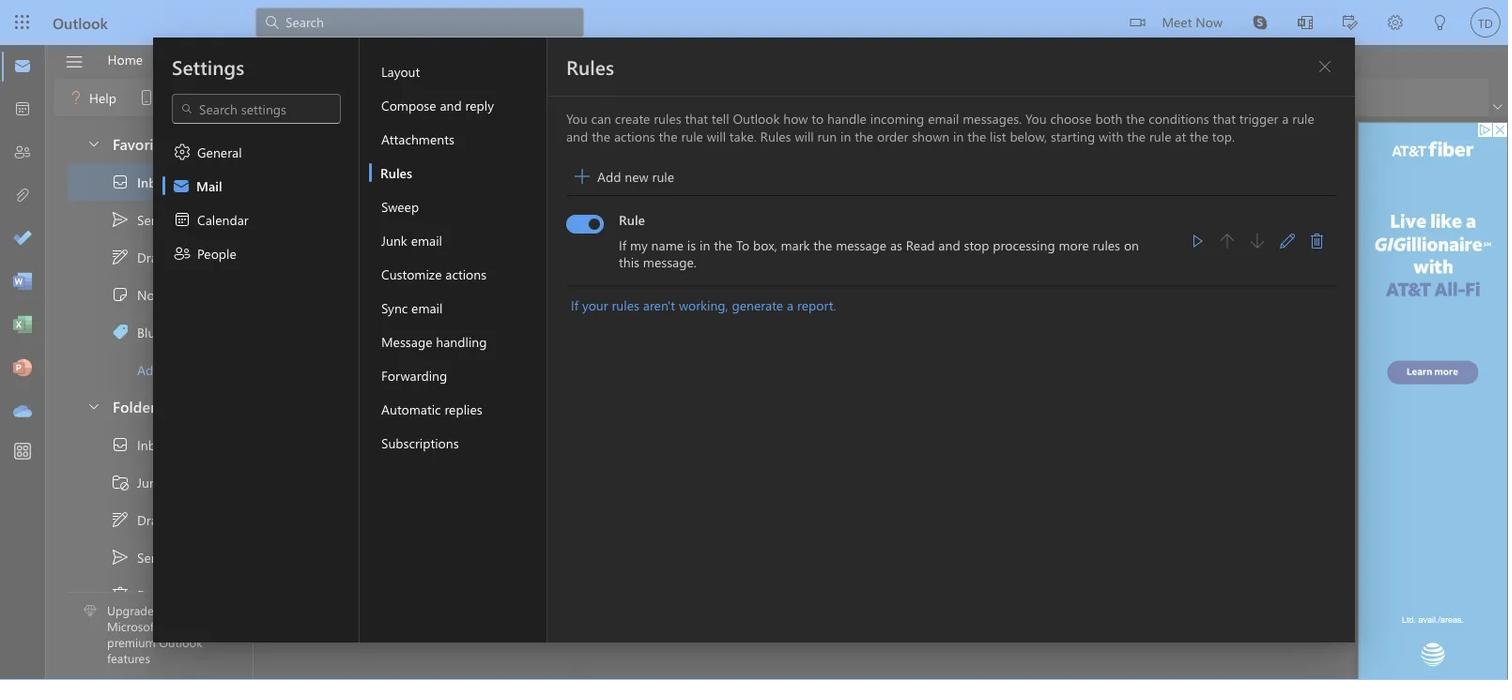 Task type: describe. For each thing, give the bounding box(es) containing it.
generate
[[732, 297, 783, 314]]

premium
[[107, 634, 156, 651]]

 button
[[1182, 226, 1212, 256]]

 inbox for 1st  tree item from the top of the page
[[111, 173, 171, 192]]

account down the tell
[[674, 135, 728, 155]]

outlook banner
[[0, 0, 1508, 45]]

email for junk email
[[411, 231, 442, 249]]

team for verification
[[427, 252, 457, 269]]

account up forwarding
[[378, 347, 424, 364]]

folders
[[113, 396, 162, 416]]

Search settings search field
[[193, 100, 321, 118]]

forwarding button
[[369, 359, 546, 392]]

in inside rule if my name is in the to box, mark the message as read and stop processing more rules on this message.
[[700, 236, 710, 254]]


[[1130, 15, 1145, 30]]

favorites tree
[[68, 118, 219, 389]]

box,
[[753, 236, 777, 254]]

subscriptions button
[[369, 426, 546, 460]]

dialog containing settings
[[0, 0, 1508, 681]]


[[111, 586, 130, 605]]

rules button
[[369, 156, 546, 190]]

tree containing 
[[68, 426, 219, 681]]

outlook inside upgrade to microsoft 365 with premium outlook features
[[159, 634, 203, 651]]

on
[[1124, 236, 1139, 254]]

working,
[[679, 297, 728, 314]]

rule left at
[[1149, 127, 1171, 145]]

more apps image
[[13, 443, 32, 462]]

contract
[[492, 195, 544, 212]]

 sent items inside favorites tree
[[111, 210, 198, 229]]

reply
[[465, 96, 494, 114]]

 tree item for 
[[68, 501, 219, 539]]

home
[[107, 51, 143, 68]]

create
[[615, 110, 650, 127]]

to inside upgrade to microsoft 365 with premium outlook features
[[157, 603, 168, 619]]

excel image
[[13, 316, 32, 335]]

inbox rules element
[[566, 110, 1336, 324]]

order
[[877, 127, 908, 145]]

1 horizontal spatial in
[[840, 127, 851, 145]]

1 horizontal spatial microsoft account security info verification
[[605, 135, 896, 155]]

rules tab panel
[[547, 38, 1355, 643]]


[[1310, 234, 1325, 249]]

 button for folders
[[77, 389, 109, 423]]

0 vertical spatial info
[[789, 135, 816, 155]]

contractsafe.
[[319, 195, 399, 212]]

people
[[197, 245, 236, 262]]

rules heading
[[566, 54, 614, 80]]

run
[[817, 127, 837, 145]]

favorites
[[113, 133, 173, 153]]

 add new rule
[[575, 168, 674, 185]]

if your rules aren't working, generate a report.
[[571, 297, 836, 314]]

sync email button
[[369, 291, 546, 325]]

outlook.com
[[450, 458, 525, 475]]

and inside rule if my name is in the to box, mark the message as read and stop processing more rules on this message.
[[938, 236, 960, 254]]

and inside the you can create rules that tell outlook how to handle incoming email messages. you choose both the conditions that trigger a rule and the actions the rule will take. rules will run in the order shown in the list below, starting with the rule at the top.
[[566, 127, 588, 145]]


[[172, 177, 191, 195]]

onedrive image
[[13, 403, 32, 422]]

 help
[[67, 88, 116, 107]]

help button
[[214, 45, 270, 74]]

starting
[[1051, 127, 1095, 145]]

outlook inside  outlook mobile
[[160, 89, 206, 106]]

as
[[890, 236, 902, 254]]

notes
[[137, 286, 171, 304]]

rule left the tell
[[681, 127, 703, 145]]

email for sync email
[[411, 299, 443, 316]]

-
[[484, 195, 489, 212]]

sync
[[381, 299, 408, 316]]

additional information available image
[[1301, 194, 1315, 208]]

team for was
[[427, 328, 457, 346]]

junk email
[[381, 231, 442, 249]]

rated.
[[442, 195, 480, 212]]

top.
[[1212, 127, 1235, 145]]

list
[[990, 127, 1006, 145]]

 tree item for 
[[68, 239, 219, 276]]

team inside "microsoft account team mon 10/2/2023 3:54 pm"
[[778, 191, 811, 211]]

aren't
[[643, 297, 675, 314]]

account down sync
[[378, 328, 424, 346]]

favorites tree item
[[68, 126, 219, 163]]

2 horizontal spatial in
[[953, 127, 964, 145]]

2 vertical spatial inbox
[[137, 436, 169, 454]]

messages.
[[963, 110, 1022, 127]]

microsoft account team for microsoft account security info was added
[[319, 328, 457, 346]]


[[173, 244, 192, 263]]

favorite
[[165, 361, 208, 379]]

features
[[107, 650, 150, 667]]

10/2 for was
[[520, 348, 543, 363]]

2 vertical spatial security
[[427, 347, 472, 364]]

your inside outlook team welcome to your new outlook.com account
[[393, 458, 419, 475]]

365
[[161, 619, 181, 635]]

mail
[[196, 177, 222, 194]]

microsoft account security info was added
[[319, 347, 564, 364]]

microsoft inside upgrade to microsoft 365 with premium outlook features
[[107, 619, 158, 635]]

 button
[[55, 46, 93, 78]]

added
[[527, 347, 564, 364]]

 inside favorites tree
[[111, 248, 130, 267]]

layout button
[[369, 54, 546, 88]]

sweep button
[[369, 190, 546, 223]]

 button for favorites
[[77, 126, 109, 161]]

inbox inside inbox 
[[321, 135, 360, 155]]

actions inside button
[[445, 265, 486, 283]]

settings heading
[[172, 54, 244, 80]]

inbox inside favorites tree
[[137, 173, 171, 191]]

outlook inside banner
[[53, 12, 108, 32]]

add favorite
[[137, 361, 208, 379]]

disable rule: rule image
[[589, 219, 600, 230]]

mon for verification
[[494, 272, 517, 287]]

take.
[[729, 127, 757, 145]]

if inside 'button'
[[571, 297, 579, 314]]

view button
[[158, 45, 214, 74]]

 inside favorites tree
[[111, 210, 130, 229]]


[[137, 88, 156, 107]]

general
[[197, 143, 242, 161]]


[[173, 210, 192, 229]]

processing
[[993, 236, 1055, 254]]

 for folders
[[86, 399, 101, 414]]

10/2/2023
[[1220, 215, 1271, 230]]

deleted
[[137, 587, 182, 604]]

at
[[1175, 127, 1186, 145]]

microsoft account team mon 10/2/2023 3:54 pm
[[654, 191, 1315, 230]]

verification inside message list list box
[[502, 271, 565, 288]]

files image
[[13, 187, 32, 206]]

application containing settings
[[0, 0, 1508, 681]]

calendar
[[197, 211, 249, 228]]

mon 10/2 for verification
[[494, 272, 543, 287]]

mark
[[781, 236, 810, 254]]

1 vertical spatial security
[[427, 271, 472, 288]]

word image
[[13, 273, 32, 292]]

email inside the you can create rules that tell outlook how to handle incoming email messages. you choose both the conditions that trigger a rule and the actions the rule will take. rules will run in the order shown in the list below, starting with the rule at the top.
[[928, 110, 959, 127]]

you can create rules that tell outlook how to handle incoming email messages. you choose both the conditions that trigger a rule and the actions the rule will take. rules will run in the order shown in the list below, starting with the rule at the top.
[[566, 110, 1314, 145]]

team
[[370, 439, 400, 456]]

new inside inbox rules element
[[625, 168, 649, 185]]

home button
[[93, 45, 157, 74]]

now
[[1196, 13, 1223, 30]]

contractsafe
[[319, 176, 396, 193]]

software
[[630, 195, 683, 212]]

subscriptions
[[381, 434, 459, 452]]

if inside rule if my name is in the to box, mark the message as read and stop processing more rules on this message.
[[619, 236, 626, 254]]

10/2 for verification
[[520, 272, 543, 287]]


[[1317, 59, 1332, 74]]


[[111, 323, 130, 342]]


[[1301, 194, 1315, 208]]

layout
[[381, 62, 420, 80]]

document containing settings
[[0, 0, 1508, 681]]


[[180, 102, 193, 115]]

rules inside the you can create rules that tell outlook how to handle incoming email messages. you choose both the conditions that trigger a rule and the actions the rule will take. rules will run in the order shown in the list below, starting with the rule at the top.
[[760, 127, 791, 145]]

2 vertical spatial info
[[475, 347, 498, 364]]

 notes
[[111, 285, 171, 304]]

2  sent items from the top
[[111, 548, 198, 567]]


[[368, 136, 387, 155]]

2 sent from the top
[[137, 549, 163, 566]]


[[1280, 234, 1295, 249]]

message
[[381, 333, 432, 350]]

view
[[172, 51, 200, 68]]

 button
[[543, 132, 573, 159]]

customize
[[381, 265, 442, 283]]

customize actions button
[[369, 257, 546, 291]]

add inside tree item
[[137, 361, 161, 379]]

rule
[[619, 211, 645, 229]]

meet now
[[1162, 13, 1223, 30]]



Task type: locate. For each thing, give the bounding box(es) containing it.
 button inside favorites tree item
[[77, 126, 109, 161]]

sweep
[[381, 198, 419, 215]]

0 horizontal spatial verification
[[502, 271, 565, 288]]

dialog
[[0, 0, 1508, 681]]

1 sent from the top
[[137, 211, 163, 228]]

 tree item up  notes
[[68, 239, 219, 276]]

0 horizontal spatial to
[[157, 603, 168, 619]]

1 vertical spatial actions
[[445, 265, 486, 283]]

 inside favorites tree
[[111, 173, 130, 192]]

0 horizontal spatial actions
[[445, 265, 486, 283]]

 up 
[[111, 548, 130, 567]]

shown
[[912, 127, 950, 145]]

0 vertical spatial sent
[[137, 211, 163, 228]]

sent
[[137, 211, 163, 228], [137, 549, 163, 566]]

rule element
[[566, 196, 1336, 287]]

message handling
[[381, 333, 487, 350]]

junk inside button
[[381, 231, 407, 249]]

0 horizontal spatial with
[[185, 619, 207, 635]]

2 that from the left
[[1213, 110, 1236, 127]]

0 horizontal spatial rules
[[612, 297, 639, 314]]

verification down handle
[[820, 135, 896, 155]]

settings
[[172, 54, 244, 80]]

forwarding
[[381, 367, 447, 384]]

account down 'junk email'
[[378, 252, 424, 269]]

2  from the top
[[86, 399, 101, 414]]

name
[[651, 236, 684, 254]]

1 vertical spatial 10/2
[[520, 348, 543, 363]]

1 horizontal spatial a
[[1282, 110, 1289, 127]]

you left choose
[[1025, 110, 1047, 127]]

new inside outlook team welcome to your new outlook.com account
[[422, 458, 446, 475]]


[[111, 248, 130, 267], [111, 511, 130, 530]]

0 horizontal spatial in
[[700, 236, 710, 254]]

0 vertical spatial team
[[778, 191, 811, 211]]

1  from the top
[[111, 248, 130, 267]]

that left trigger
[[1213, 110, 1236, 127]]

microsoft account team down 'junk email'
[[319, 252, 457, 269]]

1 vertical spatial  tree item
[[68, 426, 219, 464]]

rules up can
[[566, 54, 614, 80]]

and left stop
[[938, 236, 960, 254]]

1 horizontal spatial new
[[625, 168, 649, 185]]

new up software
[[625, 168, 649, 185]]


[[67, 88, 85, 107]]

1 vertical spatial  drafts
[[111, 511, 172, 530]]

1 vertical spatial mon
[[494, 272, 517, 287]]

my
[[630, 236, 648, 254]]

 deleted items
[[111, 586, 217, 605]]

0 vertical spatial items
[[166, 211, 198, 228]]

to inside the you can create rules that tell outlook how to handle incoming email messages. you choose both the conditions that trigger a rule and the actions the rule will take. rules will run in the order shown in the list below, starting with the rule at the top.
[[812, 110, 824, 127]]

inbox left  button
[[321, 135, 360, 155]]

2 will from the left
[[795, 127, 814, 145]]

inbox up  junk email in the left bottom of the page
[[137, 436, 169, 454]]

in right shown
[[953, 127, 964, 145]]

microsoft account security info verification down the tell
[[605, 135, 896, 155]]

info left "run"
[[789, 135, 816, 155]]

compose and reply
[[381, 96, 494, 114]]

 inbox up  tree item
[[111, 436, 169, 454]]

add left favorite
[[137, 361, 161, 379]]

contractsafe. 5-star rated. - contract management software
[[319, 195, 683, 212]]

junk down the sweep
[[381, 231, 407, 249]]

mon up sync email button
[[494, 272, 517, 287]]

2  tree item from the top
[[68, 539, 219, 577]]

mon 10/2 right handling
[[494, 348, 543, 363]]

0 horizontal spatial microsoft account security info verification
[[319, 271, 565, 288]]

the
[[1126, 110, 1145, 127], [592, 127, 610, 145], [659, 127, 678, 145], [855, 127, 873, 145], [967, 127, 986, 145], [1127, 127, 1146, 145], [1190, 127, 1208, 145], [714, 236, 733, 254], [813, 236, 832, 254]]

 inside tree
[[111, 436, 130, 454]]

0 vertical spatial actions
[[614, 127, 655, 145]]

 inside favorites tree item
[[86, 136, 101, 151]]

help up mobile
[[228, 51, 256, 68]]

1 vertical spatial  tree item
[[68, 501, 219, 539]]

drafts left 
[[137, 249, 172, 266]]

1 vertical spatial to
[[377, 458, 389, 475]]

1 vertical spatial verification
[[502, 271, 565, 288]]

settings tab list
[[153, 38, 360, 643]]

 sent items down  on the left top of page
[[111, 210, 198, 229]]

will
[[707, 127, 726, 145], [795, 127, 814, 145]]

microsoft
[[605, 135, 670, 155], [654, 191, 717, 211], [319, 252, 374, 269], [319, 271, 374, 288], [319, 328, 374, 346], [319, 347, 374, 364], [107, 619, 158, 635]]

1 vertical spatial  inbox
[[111, 436, 169, 454]]

 left folders
[[86, 399, 101, 414]]

0 vertical spatial junk
[[381, 231, 407, 249]]

1 vertical spatial rules
[[1093, 236, 1120, 254]]

email right incoming
[[928, 110, 959, 127]]

2  drafts from the top
[[111, 511, 172, 530]]

1  from the top
[[111, 173, 130, 192]]

in right is
[[700, 236, 710, 254]]

 inbox down favorites tree item
[[111, 173, 171, 192]]

account up to
[[721, 191, 774, 211]]

0 vertical spatial  tree item
[[68, 239, 219, 276]]

 button
[[362, 131, 392, 161]]

compose and reply button
[[369, 88, 546, 122]]

mon 10/2 for was
[[494, 348, 543, 363]]

1 horizontal spatial if
[[619, 236, 626, 254]]

inbox heading
[[297, 125, 392, 166]]

more
[[1059, 236, 1089, 254]]

meet
[[1162, 13, 1192, 30]]

your down the subscriptions on the left bottom of the page
[[393, 458, 419, 475]]

help right 
[[89, 89, 116, 106]]

 up 
[[111, 248, 130, 267]]

0 vertical spatial 
[[111, 173, 130, 192]]

0 vertical spatial 
[[86, 136, 101, 151]]

mon inside "microsoft account team mon 10/2/2023 3:54 pm"
[[1194, 215, 1217, 230]]

sent up  tree item
[[137, 549, 163, 566]]

outlook inside the you can create rules that tell outlook how to handle incoming email messages. you choose both the conditions that trigger a rule and the actions the rule will take. rules will run in the order shown in the list below, starting with the rule at the top.
[[733, 110, 780, 127]]

add favorite tree item
[[68, 351, 219, 389]]

outlook right 'premium'
[[159, 634, 203, 651]]

1 vertical spatial with
[[185, 619, 207, 635]]

rule right trigger
[[1292, 110, 1314, 127]]

1  button from the top
[[77, 126, 109, 161]]

with right starting
[[1099, 127, 1123, 145]]

 drafts inside favorites tree
[[111, 248, 172, 267]]

10/2 up added
[[520, 272, 543, 287]]

2  tree item from the top
[[68, 426, 219, 464]]

info
[[789, 135, 816, 155], [475, 271, 498, 288], [475, 347, 498, 364]]

rule up software
[[652, 168, 674, 185]]

junk right 
[[137, 474, 163, 491]]

1 vertical spatial info
[[475, 271, 498, 288]]

to
[[812, 110, 824, 127], [377, 458, 389, 475], [157, 603, 168, 619]]

1 vertical spatial sent
[[137, 549, 163, 566]]

 inbox for 2nd  tree item from the top
[[111, 436, 169, 454]]

and left reply
[[440, 96, 462, 114]]

tell
[[712, 110, 729, 127]]

message list list box
[[255, 167, 683, 680]]

0 vertical spatial to
[[812, 110, 824, 127]]

1 vertical spatial items
[[166, 549, 198, 566]]

security
[[732, 135, 785, 155], [427, 271, 472, 288], [427, 347, 472, 364]]

0 vertical spatial mon
[[1194, 215, 1217, 230]]

drafts down  junk email in the left bottom of the page
[[137, 512, 172, 529]]

will left "run"
[[795, 127, 814, 145]]

outlook right the tell
[[733, 110, 780, 127]]

1 vertical spatial 
[[111, 548, 130, 567]]

upgrade to microsoft 365 with premium outlook features
[[107, 603, 207, 667]]

actions inside the you can create rules that tell outlook how to handle incoming email messages. you choose both the conditions that trigger a rule and the actions the rule will take. rules will run in the order shown in the list below, starting with the rule at the top.
[[614, 127, 655, 145]]

2 vertical spatial and
[[938, 236, 960, 254]]

 for 2nd  tree item from the top
[[111, 436, 130, 454]]

1  from the top
[[86, 136, 101, 151]]

0 horizontal spatial you
[[566, 110, 587, 127]]

sent left 
[[137, 211, 163, 228]]

add right 
[[597, 168, 621, 185]]

actions down 'junk email' button
[[445, 265, 486, 283]]

outlook up welcome
[[319, 439, 366, 456]]

0 vertical spatial verification
[[820, 135, 896, 155]]

2  tree item from the top
[[68, 501, 219, 539]]

2 vertical spatial items
[[186, 587, 217, 604]]

and left can
[[566, 127, 588, 145]]

 tree item
[[68, 163, 219, 201], [68, 426, 219, 464]]

inbox
[[321, 135, 360, 155], [137, 173, 171, 191], [137, 436, 169, 454]]

0 vertical spatial help
[[228, 51, 256, 68]]

 tree item down  on the left top of page
[[68, 201, 219, 239]]

1 that from the left
[[685, 110, 708, 127]]

powerpoint image
[[13, 360, 32, 378]]

0 vertical spatial  sent items
[[111, 210, 198, 229]]

actions
[[614, 127, 655, 145], [445, 265, 486, 283]]

info left the was
[[475, 347, 498, 364]]

1 vertical spatial drafts
[[137, 512, 172, 529]]

0 horizontal spatial if
[[571, 297, 579, 314]]

rules down  button
[[380, 164, 412, 181]]

was
[[502, 347, 523, 364]]

 for favorites
[[86, 136, 101, 151]]

1 vertical spatial junk
[[137, 474, 163, 491]]

your inside 'button'
[[582, 297, 608, 314]]

 sent items
[[111, 210, 198, 229], [111, 548, 198, 567]]

0 vertical spatial with
[[1099, 127, 1123, 145]]

help
[[228, 51, 256, 68], [89, 89, 116, 106]]

 inside folders tree item
[[86, 399, 101, 414]]

your left the aren't at the top of the page
[[582, 297, 608, 314]]

rules inside rule if my name is in the to box, mark the message as read and stop processing more rules on this message.
[[1093, 236, 1120, 254]]

message handling button
[[369, 325, 546, 359]]

folders tree item
[[68, 389, 219, 426]]

help inside button
[[228, 51, 256, 68]]

items
[[166, 211, 198, 228], [166, 549, 198, 566], [186, 587, 217, 604]]

sync email
[[381, 299, 443, 316]]

verification up added
[[502, 271, 565, 288]]

 left 
[[111, 210, 130, 229]]

microsoft account security info verification up sync email button
[[319, 271, 565, 288]]

team up mark
[[778, 191, 811, 211]]

1 horizontal spatial rules
[[654, 110, 681, 127]]

 button left folders
[[77, 389, 109, 423]]

in
[[840, 127, 851, 145], [953, 127, 964, 145], [700, 236, 710, 254]]

0 vertical spatial your
[[582, 297, 608, 314]]

 for 1st  tree item from the top of the page
[[111, 173, 130, 192]]

2 you from the left
[[1025, 110, 1047, 127]]

microsoft account security info verification inside message list list box
[[319, 271, 565, 288]]

rules right create
[[654, 110, 681, 127]]

sent inside favorites tree
[[137, 211, 163, 228]]

0 vertical spatial a
[[1282, 110, 1289, 127]]

your
[[582, 297, 608, 314], [393, 458, 419, 475]]

rules inside the you can create rules that tell outlook how to handle incoming email messages. you choose both the conditions that trigger a rule and the actions the rule will take. rules will run in the order shown in the list below, starting with the rule at the top.
[[654, 110, 681, 127]]

to do image
[[13, 230, 32, 249]]

add inside inbox rules element
[[597, 168, 621, 185]]

1  tree item from the top
[[68, 239, 219, 276]]

2 vertical spatial mon
[[494, 348, 517, 363]]

2 vertical spatial to
[[157, 603, 168, 619]]

 tree item
[[68, 314, 219, 351]]

account inside "microsoft account team mon 10/2/2023 3:54 pm"
[[721, 191, 774, 211]]

outlook up the 
[[53, 12, 108, 32]]

1  drafts from the top
[[111, 248, 172, 267]]

drafts inside favorites tree
[[137, 249, 172, 266]]

outlook
[[53, 12, 108, 32], [160, 89, 206, 106], [733, 110, 780, 127], [319, 439, 366, 456], [159, 634, 203, 651]]

help group
[[57, 79, 261, 113]]

0 horizontal spatial rules
[[380, 164, 412, 181]]

1 horizontal spatial that
[[1213, 110, 1236, 127]]

0 vertical spatial drafts
[[137, 249, 172, 266]]

microsoft account team down sync
[[319, 328, 457, 346]]

automatic
[[381, 400, 441, 418]]

0 horizontal spatial help
[[89, 89, 116, 106]]

1 horizontal spatial will
[[795, 127, 814, 145]]

premium features image
[[84, 605, 97, 618]]

customize actions
[[381, 265, 486, 283]]

 down favorites tree item
[[111, 173, 130, 192]]

0 horizontal spatial and
[[440, 96, 462, 114]]

2 microsoft account team from the top
[[319, 328, 457, 346]]

 tree item
[[68, 276, 219, 314]]

mt
[[615, 200, 634, 218]]

rule if my name is in the to box, mark the message as read and stop processing more rules on this message.
[[619, 211, 1139, 271]]

2 vertical spatial email
[[411, 299, 443, 316]]

 inbox inside favorites tree
[[111, 173, 171, 192]]

 button
[[1212, 226, 1242, 256]]

items inside  deleted items
[[186, 587, 217, 604]]

a inside 'button'
[[787, 297, 794, 314]]

 tree item
[[68, 201, 219, 239], [68, 539, 219, 577]]

0 horizontal spatial junk
[[137, 474, 163, 491]]

1 vertical spatial inbox
[[137, 173, 171, 191]]

account inside outlook team welcome to your new outlook.com account
[[529, 458, 574, 475]]

2 drafts from the top
[[137, 512, 172, 529]]

 blue category
[[111, 323, 217, 342]]

if left my
[[619, 236, 626, 254]]

 drafts up  notes
[[111, 248, 172, 267]]

if left the aren't at the top of the page
[[571, 297, 579, 314]]

attachments button
[[369, 122, 546, 156]]

1 horizontal spatial rules
[[566, 54, 614, 80]]

0 vertical spatial inbox
[[321, 135, 360, 155]]

actions right can
[[614, 127, 655, 145]]

items up  deleted items
[[166, 549, 198, 566]]

1 drafts from the top
[[137, 249, 172, 266]]

0 vertical spatial security
[[732, 135, 785, 155]]

1 vertical spatial new
[[422, 458, 446, 475]]

 drafts inside tree
[[111, 511, 172, 530]]

mobile
[[210, 89, 250, 106]]

0 vertical spatial new
[[625, 168, 649, 185]]

mon up the ''
[[1194, 215, 1217, 230]]

new down the subscriptions on the left bottom of the page
[[422, 458, 446, 475]]

0 vertical spatial 10/2
[[520, 272, 543, 287]]

 up 
[[111, 436, 130, 454]]

that left the tell
[[685, 110, 708, 127]]

 tree item down  junk email in the left bottom of the page
[[68, 501, 219, 539]]

email up customize actions
[[411, 231, 442, 249]]

1 will from the left
[[707, 127, 726, 145]]

1  from the top
[[111, 210, 130, 229]]


[[1250, 234, 1265, 249]]

email
[[167, 474, 198, 491]]

team up microsoft account security info was added
[[427, 328, 457, 346]]

2  button from the top
[[77, 389, 109, 423]]

application
[[0, 0, 1508, 681]]

mon for was
[[494, 348, 517, 363]]

 button inside folders tree item
[[77, 389, 109, 423]]

1  tree item from the top
[[68, 163, 219, 201]]

message list section
[[255, 120, 683, 680]]

add
[[597, 168, 621, 185], [137, 361, 161, 379]]

this
[[619, 254, 639, 271]]

2  inbox from the top
[[111, 436, 169, 454]]

outlook right 
[[160, 89, 206, 106]]

in right "run"
[[840, 127, 851, 145]]

1 vertical spatial and
[[566, 127, 588, 145]]

a left 'report.'
[[787, 297, 794, 314]]

1 vertical spatial  sent items
[[111, 548, 198, 567]]


[[548, 137, 567, 156]]

mail image
[[13, 57, 32, 76]]

 button down  help on the left top
[[77, 126, 109, 161]]

1  sent items from the top
[[111, 210, 198, 229]]

microsoft account team for microsoft account security info verification
[[319, 252, 457, 269]]

1 10/2 from the top
[[520, 272, 543, 287]]

1 horizontal spatial and
[[566, 127, 588, 145]]

to
[[736, 236, 749, 254]]

outlook inside outlook team welcome to your new outlook.com account
[[319, 439, 366, 456]]

with inside the you can create rules that tell outlook how to handle incoming email messages. you choose both the conditions that trigger a rule and the actions the rule will take. rules will run in the order shown in the list below, starting with the rule at the top.
[[1099, 127, 1123, 145]]

1  tree item from the top
[[68, 201, 219, 239]]

email
[[928, 110, 959, 127], [411, 231, 442, 249], [411, 299, 443, 316]]

verification
[[820, 135, 896, 155], [502, 271, 565, 288]]

2  from the top
[[111, 436, 130, 454]]

junk email button
[[369, 223, 546, 257]]

1 vertical spatial your
[[393, 458, 419, 475]]

rules left the aren't at the top of the page
[[612, 297, 639, 314]]

 tree item
[[68, 464, 219, 501]]

1 vertical spatial  button
[[77, 389, 109, 423]]

document
[[0, 0, 1508, 681]]

outlook link
[[53, 0, 108, 45]]

rules inside if your rules aren't working, generate a report. 'button'
[[612, 297, 639, 314]]

tree
[[68, 426, 219, 681]]

0 vertical spatial if
[[619, 236, 626, 254]]

rules inside button
[[380, 164, 412, 181]]

mon left added
[[494, 348, 517, 363]]

automatic replies button
[[369, 392, 546, 426]]

0 vertical spatial rules
[[566, 54, 614, 80]]

1 horizontal spatial junk
[[381, 231, 407, 249]]

how
[[783, 110, 808, 127]]

2  from the top
[[111, 511, 130, 530]]

0 vertical spatial add
[[597, 168, 621, 185]]

and inside button
[[440, 96, 462, 114]]

0 vertical spatial  tree item
[[68, 201, 219, 239]]

drafts
[[137, 249, 172, 266], [137, 512, 172, 529]]

to inside outlook team welcome to your new outlook.com account
[[377, 458, 389, 475]]

help inside  help
[[89, 89, 116, 106]]

management
[[547, 195, 627, 212]]

 drafts down  tree item
[[111, 511, 172, 530]]

0 vertical spatial rules
[[654, 110, 681, 127]]

calendar image
[[13, 100, 32, 119]]

2 horizontal spatial rules
[[1093, 236, 1120, 254]]

email right sync
[[411, 299, 443, 316]]

1 you from the left
[[566, 110, 587, 127]]

0 horizontal spatial your
[[393, 458, 419, 475]]

0 vertical spatial microsoft account security info verification
[[605, 135, 896, 155]]

10/2 right handling
[[520, 348, 543, 363]]

inbox 
[[321, 135, 387, 155]]

1 vertical spatial 
[[111, 436, 130, 454]]

tab list containing home
[[93, 45, 270, 74]]

 inbox inside tree
[[111, 436, 169, 454]]

 button
[[1242, 226, 1272, 256]]

1  inbox from the top
[[111, 173, 171, 192]]

2 horizontal spatial to
[[812, 110, 824, 127]]

1 vertical spatial microsoft account team
[[319, 328, 457, 346]]

left-rail-appbar navigation
[[4, 45, 41, 434]]

if your rules aren't working, generate a report. button
[[566, 287, 845, 324]]

inbox left  on the left top of page
[[137, 173, 171, 191]]

1 microsoft account team from the top
[[319, 252, 457, 269]]

pm
[[1298, 215, 1315, 230]]

0 vertical spatial 
[[111, 248, 130, 267]]

0 horizontal spatial will
[[707, 127, 726, 145]]

0 horizontal spatial add
[[137, 361, 161, 379]]

info up sync email button
[[475, 271, 498, 288]]

 tree item
[[68, 577, 219, 614]]

2 mon 10/2 from the top
[[494, 348, 543, 363]]

account up sync
[[378, 271, 424, 288]]

1 horizontal spatial actions
[[614, 127, 655, 145]]

2 10/2 from the top
[[520, 348, 543, 363]]

account right outlook.com
[[529, 458, 574, 475]]

 sent items up deleted
[[111, 548, 198, 567]]

2 vertical spatial rules
[[612, 297, 639, 314]]

account
[[674, 135, 728, 155], [721, 191, 774, 211], [378, 252, 424, 269], [378, 271, 424, 288], [378, 328, 424, 346], [378, 347, 424, 364], [529, 458, 574, 475]]

will left take. at top
[[707, 127, 726, 145]]

0 horizontal spatial that
[[685, 110, 708, 127]]

1 mon 10/2 from the top
[[494, 272, 543, 287]]

can
[[591, 110, 611, 127]]

with inside upgrade to microsoft 365 with premium outlook features
[[185, 619, 207, 635]]

0 vertical spatial  inbox
[[111, 173, 171, 192]]

1 horizontal spatial verification
[[820, 135, 896, 155]]

2  from the top
[[111, 548, 130, 567]]

microsoft inside "microsoft account team mon 10/2/2023 3:54 pm"
[[654, 191, 717, 211]]

0 vertical spatial and
[[440, 96, 462, 114]]

mon 10/2 up sync email button
[[494, 272, 543, 287]]

rules left "on"
[[1093, 236, 1120, 254]]

and
[[440, 96, 462, 114], [566, 127, 588, 145], [938, 236, 960, 254]]

 down 
[[111, 511, 130, 530]]

people image
[[13, 144, 32, 162]]

a inside the you can create rules that tell outlook how to handle incoming email messages. you choose both the conditions that trigger a rule and the actions the rule will take. rules will run in the order shown in the list below, starting with the rule at the top.
[[1282, 110, 1289, 127]]

 tree item up  junk email in the left bottom of the page
[[68, 426, 219, 464]]

1 horizontal spatial to
[[377, 458, 389, 475]]

1 vertical spatial 
[[86, 399, 101, 414]]

junk inside  junk email
[[137, 474, 163, 491]]

you left can
[[566, 110, 587, 127]]

 tree item
[[68, 239, 219, 276], [68, 501, 219, 539]]

microsoft account team image
[[606, 191, 643, 228]]

a right trigger
[[1282, 110, 1289, 127]]

 tree item up deleted
[[68, 539, 219, 577]]

tab list
[[93, 45, 270, 74]]

rules right take. at top
[[760, 127, 791, 145]]

1 vertical spatial 
[[111, 511, 130, 530]]

with right 365
[[185, 619, 207, 635]]

1 horizontal spatial you
[[1025, 110, 1047, 127]]

message
[[836, 236, 887, 254]]

items inside favorites tree
[[166, 211, 198, 228]]



Task type: vqa. For each thing, say whether or not it's contained in the screenshot.


